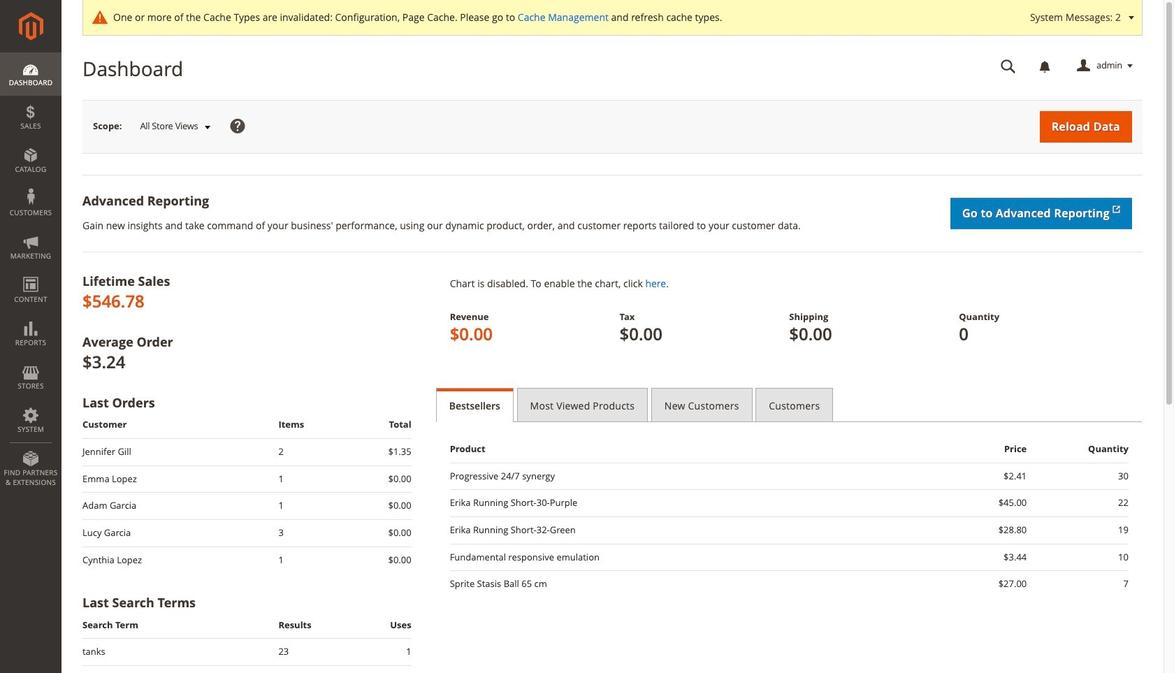Task type: describe. For each thing, give the bounding box(es) containing it.
magento admin panel image
[[19, 12, 43, 41]]



Task type: vqa. For each thing, say whether or not it's contained in the screenshot.
tab list
yes



Task type: locate. For each thing, give the bounding box(es) containing it.
menu bar
[[0, 52, 62, 494]]

None text field
[[992, 54, 1026, 78]]

tab list
[[436, 388, 1143, 422]]



